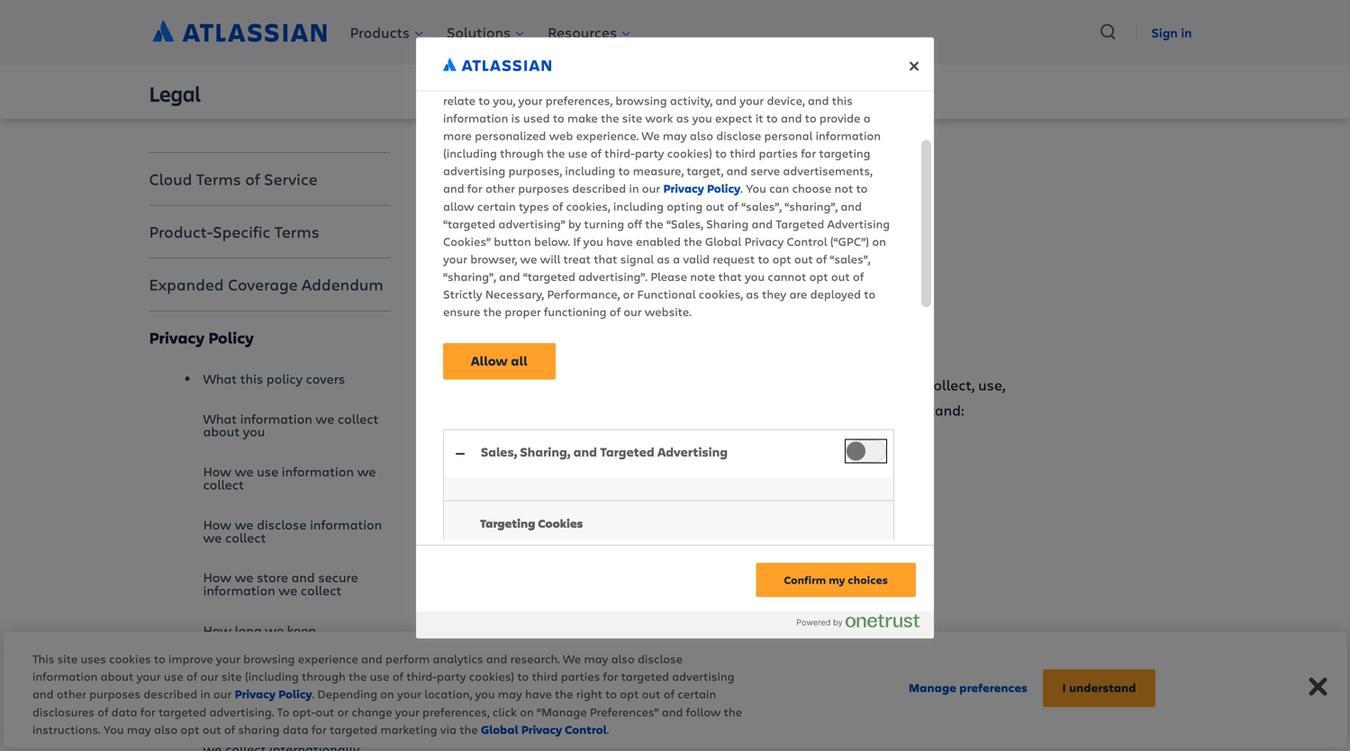 Task type: locate. For each thing, give the bounding box(es) containing it.
manage preferences alert dialog
[[416, 4, 934, 752]]

global down sharing
[[706, 233, 742, 249]]

we
[[642, 128, 660, 143], [563, 651, 581, 667]]

site left uses
[[57, 651, 78, 667]]

control inside the how to access and control your information
[[322, 675, 366, 692]]

how we use information we collect for left "how we use information we collect" link
[[203, 463, 376, 493]]

third
[[656, 22, 682, 38], [730, 145, 756, 161], [532, 669, 558, 684]]

you right if
[[584, 233, 604, 249]]

may inside 'this site uses cookies to improve your browsing experience and perform analytics and research. we may also disclose information about your use of our site (including through the use of third-party cookies) to third parties for targeted advertising and other purposes described in our'
[[584, 651, 609, 667]]

described
[[572, 180, 626, 196], [143, 686, 197, 702]]

0 vertical spatial purposes
[[518, 180, 569, 196]]

on right ("gpc")
[[873, 233, 887, 249]]

access down research.
[[509, 682, 555, 701]]

cookies, up by
[[566, 198, 611, 214]]

0 vertical spatial cookies)
[[667, 145, 713, 161]]

disclosures down where
[[443, 22, 505, 38]]

0 vertical spatial third-
[[605, 145, 635, 161]]

cloud terms of service
[[149, 169, 318, 190]]

may up preferences" in the bottom left of the page
[[584, 651, 609, 667]]

2 vertical spatial also
[[154, 722, 178, 738]]

1 vertical spatial including
[[614, 198, 664, 214]]

0 horizontal spatial what information we collect about you
[[203, 410, 379, 440]]

about
[[824, 375, 865, 395], [575, 400, 615, 420], [203, 423, 240, 440], [654, 447, 695, 467], [101, 669, 134, 684]]

right for and
[[576, 686, 603, 702]]

this
[[650, 400, 677, 420], [32, 651, 54, 667]]

access for the rightmost how to access and control your information link
[[509, 682, 555, 701]]

in inside 'this site uses cookies to improve your browsing experience and perform analytics and research. we may also disclose information about your use of our site (including through the use of third-party cookies) to third parties for targeted advertising and other purposes described in our'
[[200, 686, 211, 702]]

terms
[[196, 169, 241, 190], [275, 221, 320, 242]]

1 vertical spatial targeted
[[600, 444, 655, 460]]

transparent
[[740, 375, 821, 395]]

right for "share"
[[741, 5, 767, 20]]

0 horizontal spatial control
[[322, 675, 366, 692]]

out
[[807, 5, 826, 20], [706, 198, 725, 214], [795, 251, 813, 267], [832, 269, 850, 284], [642, 686, 661, 702], [316, 704, 335, 720], [203, 722, 221, 738]]

privacy policy link inside manage preferences alert dialog
[[664, 181, 741, 196]]

that
[[578, 57, 601, 73], [581, 75, 604, 91], [594, 251, 618, 267], [719, 269, 742, 284]]

and up opt-
[[296, 675, 319, 692]]

certain for advertising,
[[842, 5, 881, 20]]

privacy policy link for you
[[664, 181, 741, 196]]

you
[[640, 5, 660, 20], [710, 57, 730, 73], [693, 110, 713, 126], [584, 233, 604, 249], [745, 269, 765, 284], [855, 400, 879, 420], [243, 423, 265, 440], [698, 447, 723, 467], [475, 686, 495, 702]]

how we use information we collect
[[203, 463, 376, 493], [456, 494, 700, 513]]

privacy policy link down "target," on the right of page
[[664, 181, 741, 196]]

0 horizontal spatial control
[[565, 722, 607, 738]]

third-
[[605, 145, 635, 161], [407, 669, 437, 684]]

certain inside . depending on your location, you may have the right to opt out of certain disclosures of data for targeted advertising. to opt-out or change your preferences, click on "manage preferences" and follow the instructions. you may also opt out of sharing data for targeted marketing via the
[[678, 686, 717, 702]]

0 horizontal spatial secure
[[318, 569, 358, 586]]

0 vertical spatial have
[[690, 5, 717, 20]]

company logo image
[[443, 47, 551, 83], [443, 58, 551, 71]]

0 horizontal spatial how we store and secure information we collect
[[203, 569, 358, 599]]

you inside what information we collect about you
[[243, 423, 265, 440]]

you down the serve
[[746, 180, 767, 196]]

also down improve
[[154, 722, 178, 738]]

1 horizontal spatial how we transfer information we collect internationally
[[456, 728, 834, 748]]

1 vertical spatial secure
[[583, 588, 628, 607]]

cookies) up "click"
[[469, 669, 515, 684]]

2 horizontal spatial policy
[[681, 400, 721, 420]]

effective starting: july 17, 2023 ( view archived versions )
[[419, 237, 791, 256]]

purposes down purposes,
[[518, 180, 569, 196]]

preferences, up via
[[423, 704, 490, 720]]

(including down more
[[443, 145, 497, 161]]

described up "turning"
[[572, 180, 626, 196]]

enabled
[[636, 233, 681, 249]]

how inside how long we keep information
[[203, 622, 232, 639]]

have
[[690, 5, 717, 20], [607, 233, 633, 249], [525, 686, 552, 702]]

1 horizontal spatial parties
[[685, 22, 725, 38]]

0 horizontal spatial cookies
[[109, 651, 151, 667]]

0 horizontal spatial access
[[251, 675, 292, 692]]

2 vertical spatial privacy policy link
[[235, 687, 312, 702]]

0 horizontal spatial cookies,
[[566, 198, 611, 214]]

our left website.
[[624, 304, 642, 319]]

privacy policy link inside privacy alert dialog
[[235, 687, 312, 702]]

disclosures up instructions.
[[32, 704, 95, 720]]

the inside 'this site uses cookies to improve your browsing experience and perform analytics and research. we may also disclose information about your use of our site (including through the use of third-party cookies) to third parties for targeted advertising and other purposes described in our'
[[349, 669, 367, 684]]

a inside .  you can choose not to allow certain types of cookies, including opting out of "sales", "sharing", and "targeted advertising" by turning off the "sales, sharing and targeted advertising cookies" button below. if you have enabled the global privacy control ("gpc") on your browser, we will treat that signal as a valid request to opt out of "sales", "sharing", and "targeted advertising". please note that you cannot opt out of strictly necessary, performance, or functional cookies, as they are deployed to ensure the proper functioning of our website.
[[673, 251, 680, 267]]

0 horizontal spatial long
[[235, 622, 262, 639]]

starting:
[[482, 237, 540, 256]]

laws,
[[608, 5, 637, 20]]

might
[[861, 75, 894, 91]]

. down preferences" in the bottom left of the page
[[607, 722, 609, 738]]

1 horizontal spatial purposes
[[518, 180, 569, 196]]

including inside where applicable under local laws, you may have the right to opt out of certain disclosures of personal information to third parties for targeted advertising, which may be considered a "sale" or "share" of personal information, even if no money is exchanged for that information.  when you visit our site, we place cookies on your browser that collect information. the information collected might relate to you, your preferences, browsing activity, and your device, and this information is used to make the site work as you expect it to and to provide a more personalized web experience. we may also disclose personal information (including through the use of third-party cookies) to third parties for targeting advertising purposes, including to measure, target, and serve advertisements, and for other purposes described in our
[[565, 163, 616, 178]]

have inside .  you can choose not to allow certain types of cookies, including opting out of "sales", "sharing", and "targeted advertising" by turning off the "sales, sharing and targeted advertising cookies" button below. if you have enabled the global privacy control ("gpc") on your browser, we will treat that signal as a valid request to opt out of "sales", "sharing", and "targeted advertising". please note that you cannot opt out of strictly necessary, performance, or functional cookies, as they are deployed to ensure the proper functioning of our website.
[[607, 233, 633, 249]]

we
[[806, 57, 823, 73], [520, 251, 537, 267], [902, 375, 923, 395], [316, 410, 335, 427], [581, 447, 602, 467], [235, 463, 254, 480], [357, 463, 376, 480], [491, 494, 512, 513], [627, 494, 648, 513], [235, 516, 254, 533], [203, 529, 222, 546], [491, 541, 512, 560], [658, 541, 679, 560], [235, 569, 254, 586], [279, 582, 298, 599], [491, 588, 512, 607], [715, 588, 736, 607], [265, 622, 284, 639], [524, 635, 545, 654], [235, 728, 254, 745], [491, 728, 512, 748], [657, 728, 678, 748], [203, 741, 222, 752]]

and
[[716, 92, 737, 108], [808, 92, 829, 108], [781, 110, 802, 126], [727, 163, 748, 178], [443, 180, 465, 196], [841, 198, 862, 214], [752, 216, 773, 232], [499, 269, 520, 284], [634, 375, 660, 395], [419, 400, 446, 420], [574, 444, 597, 460], [292, 569, 315, 586], [554, 588, 580, 607], [361, 651, 383, 667], [486, 651, 508, 667], [296, 675, 319, 692], [558, 682, 584, 701], [32, 686, 54, 702], [662, 704, 683, 720]]

information.
[[604, 57, 672, 73], [647, 75, 714, 91]]

2 vertical spatial parties
[[561, 669, 600, 684]]

disclosures for where applicable under local laws, you may have the right to opt out of certain disclosures of personal information to third parties for targeted advertising, which may be considered a "sale" or "share" of personal information, even if no money is exchanged for that information.  when you visit our site, we place cookies on your browser that collect information. the information collected might relate to you, your preferences, browsing activity, and your device, and this information is used to make the site work as you expect it to and to provide a more personalized web experience. we may also disclose personal information (including through the use of third-party cookies) to third parties for targeting advertising purposes, including to measure, target, and serve advertisements, and for other purposes described in our
[[443, 22, 505, 38]]

0 horizontal spatial a
[[587, 40, 594, 56]]

on up you,
[[488, 75, 502, 91]]

this site uses cookies to improve your browsing experience and perform analytics and research. we may also disclose information about your use of our site (including through the use of third-party cookies) to third parties for targeted advertising and other purposes described in our
[[32, 651, 735, 702]]

1 horizontal spatial policy
[[506, 328, 558, 354]]

solutions link
[[434, 19, 534, 46]]

to left improve
[[154, 651, 166, 667]]

how to access and control your information up sharing
[[203, 675, 366, 705]]

described down improve
[[143, 686, 197, 702]]

a right provide
[[864, 110, 871, 126]]

"sharing",
[[785, 198, 838, 214], [443, 269, 496, 284]]

the down necessary,
[[484, 304, 502, 319]]

1 horizontal spatial cookies,
[[699, 286, 743, 302]]

or inside where applicable under local laws, you may have the right to opt out of certain disclosures of personal information to third parties for targeted advertising, which may be considered a "sale" or "share" of personal information, even if no money is exchanged for that information.  when you visit our site, we place cookies on your browser that collect information. the information collected might relate to you, your preferences, browsing activity, and your device, and this information is used to make the site work as you expect it to and to provide a more personalized web experience. we may also disclose personal information (including through the use of third-party cookies) to third parties for targeting advertising purposes, including to measure, target, and serve advertisements, and for other purposes described in our
[[632, 40, 643, 56]]

manage preferences
[[909, 681, 1028, 697]]

cookies) inside where applicable under local laws, you may have the right to opt out of certain disclosures of personal information to third parties for targeted advertising, which may be considered a "sale" or "share" of personal information, even if no money is exchanged for that information.  when you visit our site, we place cookies on your browser that collect information. the information collected might relate to you, your preferences, browsing activity, and your device, and this information is used to make the site work as you expect it to and to provide a more personalized web experience. we may also disclose personal information (including through the use of third-party cookies) to third parties for targeting advertising purposes, including to measure, target, and serve advertisements, and for other purposes described in our
[[667, 145, 713, 161]]

2 horizontal spatial site
[[622, 110, 643, 126]]

is down all
[[506, 375, 517, 395]]

off
[[628, 216, 643, 232]]

1 horizontal spatial (including
[[443, 145, 497, 161]]

important
[[521, 375, 590, 395]]

advertising up 'allow'
[[443, 163, 506, 178]]

1 vertical spatial a
[[864, 110, 871, 126]]

personal up visit
[[703, 40, 751, 56]]

"sharing", down choose
[[785, 198, 838, 214]]

have inside . depending on your location, you may have the right to opt out of certain disclosures of data for targeted advertising. to opt-out or change your preferences, click on "manage preferences" and follow the instructions. you may also opt out of sharing data for targeted marketing via the
[[525, 686, 552, 702]]

0 vertical spatial in
[[1182, 24, 1193, 41]]

confirm my choices
[[784, 573, 889, 587]]

out right )
[[795, 251, 813, 267]]

1 horizontal spatial keep
[[549, 635, 581, 654]]

described inside where applicable under local laws, you may have the right to opt out of certain disclosures of personal information to third parties for targeted advertising, which may be considered a "sale" or "share" of personal information, even if no money is exchanged for that information.  when you visit our site, we place cookies on your browser that collect information. the information collected might relate to you, your preferences, browsing activity, and your device, and this information is used to make the site work as you expect it to and to provide a more personalized web experience. we may also disclose personal information (including through the use of third-party cookies) to third parties for targeting advertising purposes, including to measure, target, and serve advertisements, and for other purposes described in our
[[572, 180, 626, 196]]

to up preferences" in the bottom left of the page
[[606, 686, 617, 702]]

terms inside product-specific terms link
[[275, 221, 320, 242]]

also up preferences" in the bottom left of the page
[[612, 651, 635, 667]]

data
[[111, 704, 137, 720], [283, 722, 309, 738]]

what information we collect about you down you.
[[456, 447, 723, 467]]

advertising,
[[797, 22, 861, 38]]

control up cannot
[[787, 233, 828, 249]]

as down the enabled
[[657, 251, 670, 267]]

1 horizontal spatial browsing
[[616, 92, 667, 108]]

. depending on your location, you may have the right to opt out of certain disclosures of data for targeted advertising. to opt-out or change your preferences, click on "manage preferences" and follow the instructions. you may also opt out of sharing data for targeted marketing via the
[[32, 686, 743, 738]]

2 horizontal spatial this
[[832, 92, 853, 108]]

0 horizontal spatial store
[[257, 569, 288, 586]]

including down experience.
[[565, 163, 616, 178]]

the
[[717, 75, 737, 91]]

functional
[[638, 286, 696, 302]]

how to access and control your information link up preferences" in the bottom left of the page
[[456, 682, 757, 701]]

1 horizontal spatial we
[[642, 128, 660, 143]]

july
[[543, 237, 569, 256]]

2 vertical spatial this
[[240, 370, 263, 387]]

parties inside 'this site uses cookies to improve your browsing experience and perform analytics and research. we may also disclose information about your use of our site (including through the use of third-party cookies) to third parties for targeted advertising and other purposes described in our'
[[561, 669, 600, 684]]

personal up considered
[[522, 22, 571, 38]]

0 horizontal spatial how we transfer information we collect internationally
[[203, 728, 381, 752]]

our inside .  you can choose not to allow certain types of cookies, including opting out of "sales", "sharing", and "targeted advertising" by turning off the "sales, sharing and targeted advertising cookies" button below. if you have enabled the global privacy control ("gpc") on your browser, we will treat that signal as a valid request to opt out of "sales", "sharing", and "targeted advertising". please note that you cannot opt out of strictly necessary, performance, or functional cookies, as they are deployed to ensure the proper functioning of our website.
[[624, 304, 642, 319]]

disclosures for . depending on your location, you may have the right to opt out of certain disclosures of data for targeted advertising. to opt-out or change your preferences, click on "manage preferences" and follow the instructions. you may also opt out of sharing data for targeted marketing via the
[[32, 704, 95, 720]]

your
[[505, 75, 529, 91], [519, 92, 543, 108], [740, 92, 764, 108], [443, 251, 468, 267], [216, 651, 241, 667], [137, 669, 161, 684], [640, 682, 670, 701], [397, 686, 422, 702], [203, 688, 230, 705], [395, 704, 420, 720]]

you down the what this policy covers link
[[243, 423, 265, 440]]

"sales", down can
[[742, 198, 782, 214]]

uses
[[81, 651, 106, 667]]

and down 'not'
[[841, 198, 862, 214]]

sales,
[[481, 444, 517, 460]]

1 horizontal spatial this
[[650, 400, 677, 420]]

opt
[[785, 5, 804, 20], [773, 251, 792, 267], [810, 269, 829, 284], [620, 686, 639, 702], [181, 722, 200, 738]]

0 vertical spatial also
[[690, 128, 714, 143]]

sign
[[1152, 24, 1178, 41]]

0 horizontal spatial parties
[[561, 669, 600, 684]]

policy up the off
[[565, 159, 678, 216]]

web
[[549, 128, 573, 143]]

0 vertical spatial policy
[[506, 328, 558, 354]]

0 vertical spatial store
[[257, 569, 288, 586]]

control inside global privacy control .
[[565, 722, 607, 738]]

1 vertical spatial terms
[[275, 221, 320, 242]]

the
[[720, 5, 738, 20], [601, 110, 620, 126], [547, 145, 565, 161], [645, 216, 664, 232], [684, 233, 703, 249], [484, 304, 502, 319], [349, 669, 367, 684], [555, 686, 574, 702], [724, 704, 743, 720], [460, 722, 478, 738]]

access inside the how to access and control your information
[[251, 675, 292, 692]]

access up to
[[251, 675, 292, 692]]

1 vertical spatial "sales",
[[830, 251, 871, 267]]

you inside . depending on your location, you may have the right to opt out of certain disclosures of data for targeted advertising. to opt-out or change your preferences, click on "manage preferences" and follow the instructions. you may also opt out of sharing data for targeted marketing via the
[[475, 686, 495, 702]]

keep up experience
[[287, 622, 316, 639]]

we down work at the left top of page
[[642, 128, 660, 143]]

applicable
[[482, 5, 540, 20]]

the up the enabled
[[645, 216, 664, 232]]

0 vertical spatial parties
[[685, 22, 725, 38]]

and right the sharing,
[[574, 444, 597, 460]]

other up instructions.
[[57, 686, 86, 702]]

1 horizontal spatial advertising
[[672, 669, 735, 684]]

targeted
[[776, 216, 825, 232], [600, 444, 655, 460]]

as down 'activity,'
[[677, 110, 690, 126]]

treat
[[564, 251, 591, 267]]

or inside .  you can choose not to allow certain types of cookies, including opting out of "sales", "sharing", and "targeted advertising" by turning off the "sales, sharing and targeted advertising cookies" button below. if you have enabled the global privacy control ("gpc") on your browser, we will treat that signal as a valid request to opt out of "sales", "sharing", and "targeted advertising". please note that you cannot opt out of strictly necessary, performance, or functional cookies, as they are deployed to ensure the proper functioning of our website.
[[623, 286, 635, 302]]

to
[[277, 704, 290, 720]]

1 horizontal spatial how long we keep information
[[456, 635, 665, 654]]

0 horizontal spatial we
[[563, 651, 581, 667]]

to inside . depending on your location, you may have the right to opt out of certain disclosures of data for targeted advertising. to opt-out or change your preferences, click on "manage preferences" and follow the instructions. you may also opt out of sharing data for targeted marketing via the
[[606, 686, 617, 702]]

1 vertical spatial through
[[302, 669, 346, 684]]

how to access and control your information up preferences" in the bottom left of the page
[[456, 682, 757, 701]]

(including inside where applicable under local laws, you may have the right to opt out of certain disclosures of personal information to third parties for targeted advertising, which may be considered a "sale" or "share" of personal information, even if no money is exchanged for that information.  when you visit our site, we place cookies on your browser that collect information. the information collected might relate to you, your preferences, browsing activity, and your device, and this information is used to make the site work as you expect it to and to provide a more personalized web experience. we may also disclose personal information (including through the use of third-party cookies) to third parties for targeting advertising purposes, including to measure, target, and serve advertisements, and for other purposes described in our
[[443, 145, 497, 161]]

the up experience.
[[601, 110, 620, 126]]

the down web
[[547, 145, 565, 161]]

0 vertical spatial this
[[650, 400, 677, 420]]

1 vertical spatial cookies)
[[469, 669, 515, 684]]

0 horizontal spatial transfer
[[257, 728, 305, 745]]

policy up opt-
[[279, 687, 312, 702]]

1 vertical spatial in
[[629, 180, 639, 196]]

opt up deployed
[[810, 269, 829, 284]]

cookies inside where applicable under local laws, you may have the right to opt out of certain disclosures of personal information to third parties for targeted advertising, which may be considered a "sale" or "share" of personal information, even if no money is exchanged for that information.  when you visit our site, we place cookies on your browser that collect information. the information collected might relate to you, your preferences, browsing activity, and your device, and this information is used to make the site work as you expect it to and to provide a more personalized web experience. we may also disclose personal information (including through the use of third-party cookies) to third parties for targeting advertising purposes, including to measure, target, and serve advertisements, and for other purposes described in our
[[443, 75, 485, 91]]

policy inside the what this policy covers link
[[267, 370, 303, 387]]

how we store and secure information we collect
[[203, 569, 358, 599], [456, 588, 789, 607]]

what information we collect about you
[[203, 410, 379, 440], [456, 447, 723, 467]]

0 vertical spatial disclosures
[[443, 22, 505, 38]]

expanded
[[149, 274, 224, 295]]

our
[[759, 57, 777, 73], [642, 180, 661, 196], [624, 304, 642, 319], [200, 669, 219, 684], [213, 686, 232, 702]]

other inside 'this site uses cookies to improve your browsing experience and perform analytics and research. we may also disclose information about your use of our site (including through the use of third-party cookies) to third parties for targeted advertising and other purposes described in our'
[[57, 686, 86, 702]]

1 vertical spatial disclosures
[[32, 704, 95, 720]]

we inside .  you can choose not to allow certain types of cookies, including opting out of "sales", "sharing", and "targeted advertising" by turning off the "sales, sharing and targeted advertising cookies" button below. if you have enabled the global privacy control ("gpc") on your browser, we will treat that signal as a valid request to opt out of "sales", "sharing", and "targeted advertising". please note that you cannot opt out of strictly necessary, performance, or functional cookies, as they are deployed to ensure the proper functioning of our website.
[[520, 251, 537, 267]]

parties
[[685, 22, 725, 38], [759, 145, 798, 161], [561, 669, 600, 684]]

information. down when in the top of the page
[[647, 75, 714, 91]]

1 vertical spatial cookies,
[[699, 286, 743, 302]]

0 horizontal spatial browsing
[[243, 651, 295, 667]]

preferences"
[[590, 704, 659, 720]]

targeted up preferences" in the bottom left of the page
[[622, 669, 669, 684]]

1 vertical spatial (including
[[245, 669, 299, 684]]

third- inside where applicable under local laws, you may have the right to opt out of certain disclosures of personal information to third parties for targeted advertising, which may be considered a "sale" or "share" of personal information, even if no money is exchanged for that information.  when you visit our site, we place cookies on your browser that collect information. the information collected might relate to you, your preferences, browsing activity, and your device, and this information is used to make the site work as you expect it to and to provide a more personalized web experience. we may also disclose personal information (including through the use of third-party cookies) to third parties for targeting advertising purposes, including to measure, target, and serve advertisements, and for other purposes described in our
[[605, 145, 635, 161]]

right inside where applicable under local laws, you may have the right to opt out of certain disclosures of personal information to third parties for targeted advertising, which may be considered a "sale" or "share" of personal information, even if no money is exchanged for that information.  when you visit our site, we place cookies on your browser that collect information. the information collected might relate to you, your preferences, browsing activity, and your device, and this information is used to make the site work as you expect it to and to provide a more personalized web experience. we may also disclose personal information (including through the use of third-party cookies) to third parties for targeting advertising purposes, including to measure, target, and serve advertisements, and for other purposes described in our
[[741, 5, 767, 20]]

have inside where applicable under local laws, you may have the right to opt out of certain disclosures of personal information to third parties for targeted advertising, which may be considered a "sale" or "share" of personal information, even if no money is exchanged for that information.  when you visit our site, we place cookies on your browser that collect information. the information collected might relate to you, your preferences, browsing activity, and your device, and this information is used to make the site work as you expect it to and to provide a more personalized web experience. we may also disclose personal information (including through the use of third-party cookies) to third parties for targeting advertising purposes, including to measure, target, and serve advertisements, and for other purposes described in our
[[690, 5, 717, 20]]

to left you,
[[479, 92, 490, 108]]

1 vertical spatial third
[[730, 145, 756, 161]]

"sales", down ("gpc")
[[830, 251, 871, 267]]

0 horizontal spatial described
[[143, 686, 197, 702]]

1 vertical spatial this
[[472, 328, 503, 354]]

we right research.
[[563, 651, 581, 667]]

store
[[257, 569, 288, 586], [515, 588, 550, 607]]

even
[[825, 40, 851, 56]]

how we transfer information we collect internationally down preferences" in the bottom left of the page
[[456, 728, 834, 748]]

1 vertical spatial party
[[437, 669, 466, 684]]

0 horizontal spatial internationally
[[269, 741, 360, 752]]

click
[[493, 704, 517, 720]]

disclose
[[717, 128, 762, 143], [257, 516, 307, 533], [515, 541, 571, 560], [638, 651, 683, 667]]

expanded coverage addendum link
[[149, 263, 391, 306]]

disclose inside 'this site uses cookies to improve your browsing experience and perform analytics and research. we may also disclose information about your use of our site (including through the use of third-party cookies) to third parties for targeted advertising and other purposes described in our'
[[638, 651, 683, 667]]

how we use information we collect link
[[203, 452, 391, 505], [456, 494, 700, 513]]

to up "click"
[[491, 682, 505, 701]]

activity,
[[670, 92, 713, 108]]

0 vertical spatial browsing
[[616, 92, 667, 108]]

this inside 'this site uses cookies to improve your browsing experience and perform analytics and research. we may also disclose information about your use of our site (including through the use of third-party cookies) to third parties for targeted advertising and other purposes described in our'
[[32, 651, 54, 667]]

expanded coverage addendum
[[149, 274, 384, 295]]

purposes inside where applicable under local laws, you may have the right to opt out of certain disclosures of personal information to third parties for targeted advertising, which may be considered a "sale" or "share" of personal information, even if no money is exchanged for that information.  when you visit our site, we place cookies on your browser that collect information. the information collected might relate to you, your preferences, browsing activity, and your device, and this information is used to make the site work as you expect it to and to provide a more personalized web experience. we may also disclose personal information (including through the use of third-party cookies) to third parties for targeting advertising purposes, including to measure, target, and serve advertisements, and for other purposes described in our
[[518, 180, 569, 196]]

0 vertical spatial privacy policy link
[[664, 181, 741, 196]]

turning
[[584, 216, 625, 232]]

visit
[[733, 57, 756, 73]]

browsing up work at the left top of page
[[616, 92, 667, 108]]

how we disclose information we collect link
[[203, 505, 391, 558], [456, 541, 728, 560]]

0 vertical spatial what information we collect about you
[[203, 410, 379, 440]]

information inside what information we collect about you
[[240, 410, 313, 427]]

how we store and secure information we collect inside how we store and secure information we collect link
[[203, 569, 358, 599]]

0 horizontal spatial global
[[481, 722, 519, 738]]

privacy inside .  you can choose not to allow certain types of cookies, including opting out of "sales", "sharing", and "targeted advertising" by turning off the "sales, sharing and targeted advertising cookies" button below. if you have enabled the global privacy control ("gpc") on your browser, we will treat that signal as a valid request to opt out of "sales", "sharing", and "targeted advertising". please note that you cannot opt out of strictly necessary, performance, or functional cookies, as they are deployed to ensure the proper functioning of our website.
[[745, 233, 784, 249]]

access for the left how to access and control your information link
[[251, 675, 292, 692]]

1 vertical spatial browsing
[[243, 651, 295, 667]]

us,
[[612, 375, 630, 395]]

1 vertical spatial also
[[612, 651, 635, 667]]

on up change
[[381, 686, 395, 702]]

"targeted down will
[[523, 269, 576, 284]]

information. down "sale" on the top of the page
[[604, 57, 672, 73]]

advertising up ("gpc")
[[828, 216, 890, 232]]

how we transfer information we collect internationally for the rightmost how we transfer information we collect internationally link
[[456, 728, 834, 748]]

targeted inside .  you can choose not to allow certain types of cookies, including opting out of "sales", "sharing", and "targeted advertising" by turning off the "sales, sharing and targeted advertising cookies" button below. if you have enabled the global privacy control ("gpc") on your browser, we will treat that signal as a valid request to opt out of "sales", "sharing", and "targeted advertising". please note that you cannot opt out of strictly necessary, performance, or functional cookies, as they are deployed to ensure the proper functioning of our website.
[[776, 216, 825, 232]]

transfer down "manage
[[515, 728, 569, 748]]

or down the depending
[[337, 704, 349, 720]]

a up please
[[673, 251, 680, 267]]

purposes,
[[509, 163, 562, 178]]

you inside .  you can choose not to allow certain types of cookies, including opting out of "sales", "sharing", and "targeted advertising" by turning off the "sales, sharing and targeted advertising cookies" button below. if you have enabled the global privacy control ("gpc") on your browser, we will treat that signal as a valid request to opt out of "sales", "sharing", and "targeted advertising". please note that you cannot opt out of strictly necessary, performance, or functional cookies, as they are deployed to ensure the proper functioning of our website.
[[746, 180, 767, 196]]

privacy inside global privacy control .
[[521, 722, 562, 738]]

advertising
[[828, 216, 890, 232], [658, 444, 728, 460]]

0 vertical spatial targeted
[[776, 216, 825, 232]]

. inside . depending on your location, you may have the right to opt out of certain disclosures of data for targeted advertising. to opt-out or change your preferences, click on "manage preferences" and follow the instructions. you may also opt out of sharing data for targeted marketing via the
[[312, 686, 315, 702]]

policy inside manage preferences alert dialog
[[707, 181, 741, 196]]

cookies right uses
[[109, 651, 151, 667]]

privacy policy
[[419, 159, 678, 216], [664, 181, 741, 196], [149, 327, 254, 348], [235, 687, 312, 702]]

share
[[449, 400, 487, 420]]

how we transfer information we collect internationally
[[203, 728, 381, 752], [456, 728, 834, 748]]

privacy policy link for depending
[[235, 687, 312, 702]]

0 horizontal spatial cookies)
[[469, 669, 515, 684]]

collect
[[607, 75, 644, 91], [338, 410, 379, 427], [605, 447, 651, 467], [203, 476, 244, 493], [651, 494, 697, 513], [225, 529, 266, 546], [683, 541, 728, 560], [301, 582, 342, 599], [740, 588, 785, 607], [681, 728, 727, 748], [225, 741, 266, 752]]

global inside global privacy control .
[[481, 722, 519, 738]]

0 horizontal spatial site
[[57, 651, 78, 667]]

. inside .  you can choose not to allow certain types of cookies, including opting out of "sales", "sharing", and "targeted advertising" by turning off the "sales, sharing and targeted advertising cookies" button below. if you have enabled the global privacy control ("gpc") on your browser, we will treat that signal as a valid request to opt out of "sales", "sharing", and "targeted advertising". please note that you cannot opt out of strictly necessary, performance, or functional cookies, as they are deployed to ensure the proper functioning of our website.
[[741, 180, 743, 196]]

2 vertical spatial third
[[532, 669, 558, 684]]

also inside 'this site uses cookies to improve your browsing experience and perform analytics and research. we may also disclose information about your use of our site (including through the use of third-party cookies) to third parties for targeted advertising and other purposes described in our'
[[612, 651, 635, 667]]

0 vertical spatial control
[[787, 233, 828, 249]]

terms down service
[[275, 221, 320, 242]]

how to access and control your information
[[203, 675, 366, 705], [456, 682, 757, 701]]

how we transfer information we collect internationally link down the depending
[[203, 717, 391, 752]]

cookies down money
[[443, 75, 485, 91]]

advertising up follow
[[672, 669, 735, 684]]

place
[[826, 57, 856, 73]]

valid
[[683, 251, 710, 267]]

1 horizontal spatial third
[[656, 22, 682, 38]]

your inside .  you can choose not to allow certain types of cookies, including opting out of "sales", "sharing", and "targeted advertising" by turning off the "sales, sharing and targeted advertising cookies" button below. if you have enabled the global privacy control ("gpc") on your browser, we will treat that signal as a valid request to opt out of "sales", "sharing", and "targeted advertising". please note that you cannot opt out of strictly necessary, performance, or functional cookies, as they are deployed to ensure the proper functioning of our website.
[[443, 251, 468, 267]]

0 horizontal spatial certain
[[477, 198, 516, 214]]

disclosures inside where applicable under local laws, you may have the right to opt out of certain disclosures of personal information to third parties for targeted advertising, which may be considered a "sale" or "share" of personal information, even if no money is exchanged for that information.  when you visit our site, we place cookies on your browser that collect information. the information collected might relate to you, your preferences, browsing activity, and your device, and this information is used to make the site work as you expect it to and to provide a more personalized web experience. we may also disclose personal information (including through the use of third-party cookies) to third parties for targeting advertising purposes, including to measure, target, and serve advertisements, and for other purposes described in our
[[443, 22, 505, 38]]

preferences
[[960, 681, 1028, 697]]

2 horizontal spatial as
[[746, 286, 759, 302]]

through
[[500, 145, 544, 161], [302, 669, 346, 684]]

how we store and secure information we collect for the left how we store and secure information we collect link
[[203, 569, 358, 599]]

location,
[[425, 686, 472, 702]]

this inside your privacy is important to us, and so is being transparent about how we collect, use, and share information about you. this policy is intended to help you understand:
[[650, 400, 677, 420]]

how
[[869, 375, 899, 395]]

which
[[443, 40, 477, 56]]

how we use information we collect for rightmost "how we use information we collect" link
[[456, 494, 700, 513]]

0 horizontal spatial what this policy covers
[[203, 370, 345, 387]]

what this policy covers link
[[203, 359, 391, 399]]

2 horizontal spatial third
[[730, 145, 756, 161]]

privacy down expanded
[[149, 327, 205, 348]]

1 horizontal spatial through
[[500, 145, 544, 161]]

cannot
[[768, 269, 807, 284]]

on inside .  you can choose not to allow certain types of cookies, including opting out of "sales", "sharing", and "targeted advertising" by turning off the "sales, sharing and targeted advertising cookies" button below. if you have enabled the global privacy control ("gpc") on your browser, we will treat that signal as a valid request to opt out of "sales", "sharing", and "targeted advertising". please note that you cannot opt out of strictly necessary, performance, or functional cookies, as they are deployed to ensure the proper functioning of our website.
[[873, 233, 887, 249]]

1 vertical spatial other
[[57, 686, 86, 702]]

may
[[663, 5, 687, 20], [480, 40, 504, 56], [663, 128, 687, 143], [584, 651, 609, 667], [498, 686, 522, 702], [127, 722, 151, 738]]

so
[[664, 375, 680, 395]]

have down the off
[[607, 233, 633, 249]]

2 company logo image from the top
[[443, 58, 551, 71]]

sharing
[[238, 722, 280, 738]]

a
[[587, 40, 594, 56], [864, 110, 871, 126], [673, 251, 680, 267]]

1 horizontal spatial access
[[509, 682, 555, 701]]

what inside the what this policy covers link
[[203, 370, 237, 387]]

may left "be"
[[480, 40, 504, 56]]

"sharing", up strictly
[[443, 269, 496, 284]]



Task type: describe. For each thing, give the bounding box(es) containing it.
and up necessary,
[[499, 269, 520, 284]]

1 horizontal spatial long
[[491, 635, 521, 654]]

privacy
[[454, 375, 502, 395]]

global inside .  you can choose not to allow certain types of cookies, including opting out of "sales", "sharing", and "targeted advertising" by turning off the "sales, sharing and targeted advertising cookies" button below. if you have enabled the global privacy control ("gpc") on your browser, we will treat that signal as a valid request to opt out of "sales", "sharing", and "targeted advertising". please note that you cannot opt out of strictly necessary, performance, or functional cookies, as they are deployed to ensure the proper functioning of our website.
[[706, 233, 742, 249]]

you,
[[493, 92, 516, 108]]

we inside where applicable under local laws, you may have the right to opt out of certain disclosures of personal information to third parties for targeted advertising, which may be considered a "sale" or "share" of personal information, even if no money is exchanged for that information.  when you visit our site, we place cookies on your browser that collect information. the information collected might relate to you, your preferences, browsing activity, and your device, and this information is used to make the site work as you expect it to and to provide a more personalized web experience. we may also disclose personal information (including through the use of third-party cookies) to third parties for targeting advertising purposes, including to measure, target, and serve advertisements, and for other purposes described in our
[[806, 57, 823, 73]]

to left help
[[803, 400, 818, 420]]

opt inside where applicable under local laws, you may have the right to opt out of certain disclosures of personal information to third parties for targeted advertising, which may be considered a "sale" or "share" of personal information, even if no money is exchanged for that information.  when you visit our site, we place cookies on your browser that collect information. the information collected might relate to you, your preferences, browsing activity, and your device, and this information is used to make the site work as you expect it to and to provide a more personalized web experience. we may also disclose personal information (including through the use of third-party cookies) to third parties for targeting advertising purposes, including to measure, target, and serve advertisements, and for other purposes described in our
[[785, 5, 804, 20]]

browsing inside 'this site uses cookies to improve your browsing experience and perform analytics and research. we may also disclose information about your use of our site (including through the use of third-party cookies) to third parties for targeted advertising and other purposes described in our'
[[243, 651, 295, 667]]

purposes inside 'this site uses cookies to improve your browsing experience and perform analytics and research. we may also disclose information about your use of our site (including through the use of third-party cookies) to third parties for targeted advertising and other purposes described in our'
[[89, 686, 141, 702]]

powered by onetrust image
[[798, 614, 920, 628]]

party inside where applicable under local laws, you may have the right to opt out of certain disclosures of personal information to third parties for targeted advertising, which may be considered a "sale" or "share" of personal information, even if no money is exchanged for that information.  when you visit our site, we place cookies on your browser that collect information. the information collected might relate to you, your preferences, browsing activity, and your device, and this information is used to make the site work as you expect it to and to provide a more personalized web experience. we may also disclose personal information (including through the use of third-party cookies) to third parties for targeting advertising purposes, including to measure, target, and serve advertisements, and for other purposes described in our
[[635, 145, 665, 161]]

personalized
[[475, 128, 546, 143]]

choose
[[793, 180, 832, 196]]

preferences, inside . depending on your location, you may have the right to opt out of certain disclosures of data for targeted advertising. to opt-out or change your preferences, click on "manage preferences" and follow the instructions. you may also opt out of sharing data for targeted marketing via the
[[423, 704, 490, 720]]

and down the "the"
[[716, 92, 737, 108]]

0 horizontal spatial this
[[240, 370, 263, 387]]

privacy policy up advertising"
[[419, 159, 678, 216]]

1 horizontal spatial store
[[515, 588, 550, 607]]

out inside where applicable under local laws, you may have the right to opt out of certain disclosures of personal information to third parties for targeted advertising, which may be considered a "sale" or "share" of personal information, even if no money is exchanged for that information.  when you visit our site, we place cookies on your browser that collect information. the information collected might relate to you, your preferences, browsing activity, and your device, and this information is used to make the site work as you expect it to and to provide a more personalized web experience. we may also disclose personal information (including through the use of third-party cookies) to third parties for targeting advertising purposes, including to measure, target, and serve advertisements, and for other purposes described in our
[[807, 5, 826, 20]]

experience.
[[576, 128, 639, 143]]

to inside the how to access and control your information
[[235, 675, 248, 692]]

site inside where applicable under local laws, you may have the right to opt out of certain disclosures of personal information to third parties for targeted advertising, which may be considered a "sale" or "share" of personal information, even if no money is exchanged for that information.  when you visit our site, we place cookies on your browser that collect information. the information collected might relate to you, your preferences, browsing activity, and your device, and this information is used to make the site work as you expect it to and to provide a more personalized web experience. we may also disclose personal information (including through the use of third-party cookies) to third parties for targeting advertising purposes, including to measure, target, and serve advertisements, and for other purposes described in our
[[622, 110, 643, 126]]

research.
[[511, 651, 560, 667]]

relate
[[443, 92, 476, 108]]

note
[[690, 269, 716, 284]]

the up "manage
[[555, 686, 574, 702]]

understand:
[[883, 400, 965, 420]]

have for and
[[525, 686, 552, 702]]

0 vertical spatial information.
[[604, 57, 672, 73]]

resources link
[[535, 19, 640, 46]]

manage preferences button
[[909, 671, 1028, 707]]

1 vertical spatial privacy policy link
[[149, 316, 391, 359]]

browsing inside where applicable under local laws, you may have the right to opt out of certain disclosures of personal information to third parties for targeted advertising, which may be considered a "sale" or "share" of personal information, even if no money is exchanged for that information.  when you visit our site, we place cookies on your browser that collect information. the information collected might relate to you, your preferences, browsing activity, and your device, and this information is used to make the site work as you expect it to and to provide a more personalized web experience. we may also disclose personal information (including through the use of third-party cookies) to third parties for targeting advertising purposes, including to measure, target, and serve advertisements, and for other purposes described in our
[[616, 92, 667, 108]]

information inside how long we keep information
[[203, 635, 275, 652]]

0 horizontal spatial "sharing",
[[443, 269, 496, 284]]

0 horizontal spatial personal
[[522, 22, 571, 38]]

1 horizontal spatial "targeted
[[523, 269, 576, 284]]

1 vertical spatial what information we collect about you
[[456, 447, 723, 467]]

that up advertising". at the left top
[[594, 251, 618, 267]]

resources
[[548, 23, 617, 42]]

and up instructions.
[[32, 686, 54, 702]]

you inside your privacy is important to us, and so is being transparent about how we collect, use, and share information about you. this policy is intended to help you understand:
[[855, 400, 879, 420]]

to right 'not'
[[857, 180, 868, 196]]

on inside where applicable under local laws, you may have the right to opt out of certain disclosures of personal information to third parties for targeted advertising, which may be considered a "sale" or "share" of personal information, even if no money is exchanged for that information.  when you visit our site, we place cookies on your browser that collect information. the information collected might relate to you, your preferences, browsing activity, and your device, and this information is used to make the site work as you expect it to and to provide a more personalized web experience. we may also disclose personal information (including through the use of third-party cookies) to third parties for targeting advertising purposes, including to measure, target, and serve advertisements, and for other purposes described in our
[[488, 75, 502, 91]]

on right "click"
[[520, 704, 534, 720]]

for inside 'this site uses cookies to improve your browsing experience and perform analytics and research. we may also disclose information about your use of our site (including through the use of third-party cookies) to third parties for targeted advertising and other purposes described in our'
[[603, 669, 619, 684]]

target,
[[687, 163, 724, 178]]

to left measure,
[[619, 163, 630, 178]]

and left so
[[634, 375, 660, 395]]

analytics
[[433, 651, 483, 667]]

sales, sharing, and targeted advertising switch
[[846, 440, 887, 463]]

to right deployed
[[864, 286, 876, 302]]

1 vertical spatial data
[[283, 722, 309, 738]]

considered
[[523, 40, 584, 56]]

1 horizontal spatial how to access and control your information
[[456, 682, 757, 701]]

targeted down change
[[330, 722, 378, 738]]

performance,
[[547, 286, 620, 302]]

browser,
[[471, 251, 517, 267]]

out down the depending
[[316, 704, 335, 720]]

privacy alert dialog
[[4, 632, 1348, 748]]

also inside where applicable under local laws, you may have the right to opt out of certain disclosures of personal information to third parties for targeted advertising, which may be considered a "sale" or "share" of personal information, even if no money is exchanged for that information.  when you visit our site, we place cookies on your browser that collect information. the information collected might relate to you, your preferences, browsing activity, and your device, and this information is used to make the site work as you expect it to and to provide a more personalized web experience. we may also disclose personal information (including through the use of third-party cookies) to third parties for targeting advertising purposes, including to measure, target, and serve advertisements, and for other purposes described in our
[[690, 128, 714, 143]]

control for the rightmost how to access and control your information link
[[588, 682, 636, 701]]

1 horizontal spatial how long we keep information link
[[456, 635, 665, 654]]

0 horizontal spatial what information we collect about you link
[[203, 399, 391, 452]]

0 horizontal spatial "targeted
[[443, 216, 496, 232]]

the right follow
[[724, 704, 743, 720]]

is down being
[[724, 400, 736, 420]]

how we transfer information we collect internationally for leftmost how we transfer information we collect internationally link
[[203, 728, 381, 752]]

preferences, inside where applicable under local laws, you may have the right to opt out of certain disclosures of personal information to third parties for targeted advertising, which may be considered a "sale" or "share" of personal information, even if no money is exchanged for that information.  when you visit our site, we place cookies on your browser that collect information. the information collected might relate to you, your preferences, browsing activity, and your device, and this information is used to make the site work as you expect it to and to provide a more personalized web experience. we may also disclose personal information (including through the use of third-party cookies) to third parties for targeting advertising purposes, including to measure, target, and serve advertisements, and for other purposes described in our
[[546, 92, 613, 108]]

long inside how long we keep information
[[235, 622, 262, 639]]

transfer for the rightmost how we transfer information we collect internationally link
[[515, 728, 569, 748]]

your inside the how to access and control your information
[[203, 688, 230, 705]]

to left )
[[758, 251, 770, 267]]

policy down 'coverage'
[[208, 327, 254, 348]]

sign in button
[[1147, 16, 1198, 49]]

to up web
[[553, 110, 565, 126]]

and up experience
[[292, 569, 315, 586]]

0 horizontal spatial data
[[111, 704, 137, 720]]

about inside 'this site uses cookies to improve your browsing experience and perform analytics and research. we may also disclose information about your use of our site (including through the use of third-party cookies) to third parties for targeted advertising and other purposes described in our'
[[101, 669, 134, 684]]

1 horizontal spatial "sharing",
[[785, 198, 838, 214]]

atlassian logo image
[[153, 20, 327, 42]]

they
[[762, 286, 787, 302]]

signal
[[621, 251, 654, 267]]

the up visit
[[720, 5, 738, 20]]

0 vertical spatial a
[[587, 40, 594, 56]]

you.
[[619, 400, 646, 420]]

2 horizontal spatial personal
[[765, 128, 813, 143]]

. for you
[[741, 180, 743, 196]]

1 horizontal spatial how we disclose information we collect
[[456, 541, 728, 560]]

certain inside .  you can choose not to allow certain types of cookies, including opting out of "sales", "sharing", and "targeted advertising" by turning off the "sales, sharing and targeted advertising cookies" button below. if you have enabled the global privacy control ("gpc") on your browser, we will treat that signal as a valid request to opt out of "sales", "sharing", and "targeted advertising". please note that you cannot opt out of strictly necessary, performance, or functional cookies, as they are deployed to ensure the proper functioning of our website.
[[477, 198, 516, 214]]

1 company logo image from the top
[[443, 47, 551, 83]]

perform
[[386, 651, 430, 667]]

allow
[[471, 352, 508, 370]]

our up advertising.
[[213, 686, 232, 702]]

information,
[[754, 40, 822, 56]]

you up the "the"
[[710, 57, 730, 73]]

through inside 'this site uses cookies to improve your browsing experience and perform analytics and research. we may also disclose information about your use of our site (including through the use of third-party cookies) to third parties for targeted advertising and other purposes described in our'
[[302, 669, 346, 684]]

terms inside cloud terms of service link
[[196, 169, 241, 190]]

product-specific terms
[[149, 221, 320, 242]]

to left provide
[[805, 110, 817, 126]]

and inside . depending on your location, you may have the right to opt out of certain disclosures of data for targeted advertising. to opt-out or change your preferences, click on "manage preferences" and follow the instructions. you may also opt out of sharing data for targeted marketing via the
[[662, 704, 683, 720]]

out up sharing
[[706, 198, 725, 214]]

that up 'make'
[[581, 75, 604, 91]]

how inside how we transfer information we collect internationally link
[[203, 728, 232, 745]]

is right money
[[484, 57, 493, 73]]

and inside the how to access and control your information
[[296, 675, 319, 692]]

privacy up advertising.
[[235, 687, 276, 702]]

also inside . depending on your location, you may have the right to opt out of certain disclosures of data for targeted advertising. to opt-out or change your preferences, click on "manage preferences" and follow the instructions. you may also opt out of sharing data for targeted marketing via the
[[154, 722, 178, 738]]

opt up preferences" in the bottom left of the page
[[620, 686, 639, 702]]

privacy up opting
[[664, 181, 705, 196]]

certain for or
[[678, 686, 717, 702]]

opting
[[667, 198, 703, 214]]

product-
[[149, 221, 213, 242]]

0 vertical spatial covers
[[561, 328, 616, 354]]

you down 'activity,'
[[693, 110, 713, 126]]

products link
[[337, 19, 433, 46]]

cookies) inside 'this site uses cookies to improve your browsing experience and perform analytics and research. we may also disclose information about your use of our site (including through the use of third-party cookies) to third parties for targeted advertising and other purposes described in our'
[[469, 669, 515, 684]]

. for depending
[[312, 686, 315, 702]]

1 horizontal spatial how we store and secure information we collect link
[[456, 588, 789, 607]]

legal link
[[149, 65, 201, 119]]

opt up cannot
[[773, 251, 792, 267]]

1 horizontal spatial secure
[[583, 588, 628, 607]]

we inside where applicable under local laws, you may have the right to opt out of certain disclosures of personal information to third parties for targeted advertising, which may be considered a "sale" or "share" of personal information, even if no money is exchanged for that information.  when you visit our site, we place cookies on your browser that collect information. the information collected might relate to you, your preferences, browsing activity, and your device, and this information is used to make the site work as you expect it to and to provide a more personalized web experience. we may also disclose personal information (including through the use of third-party cookies) to third parties for targeting advertising purposes, including to measure, target, and serve advertisements, and for other purposes described in our
[[642, 128, 660, 143]]

information inside 'this site uses cookies to improve your browsing experience and perform analytics and research. we may also disclose information about your use of our site (including through the use of third-party cookies) to third parties for targeted advertising and other purposes described in our'
[[32, 669, 98, 684]]

strictly
[[443, 286, 483, 302]]

control inside .  you can choose not to allow certain types of cookies, including opting out of "sales", "sharing", and "targeted advertising" by turning off the "sales, sharing and targeted advertising cookies" button below. if you have enabled the global privacy control ("gpc") on your browser, we will treat that signal as a valid request to opt out of "sales", "sharing", and "targeted advertising". please note that you cannot opt out of strictly necessary, performance, or functional cookies, as they are deployed to ensure the proper functioning of our website.
[[787, 233, 828, 249]]

0 horizontal spatial how we use information we collect link
[[203, 452, 391, 505]]

exchanged
[[496, 57, 557, 73]]

or inside . depending on your location, you may have the right to opt out of certain disclosures of data for targeted advertising. to opt-out or change your preferences, click on "manage preferences" and follow the instructions. you may also opt out of sharing data for targeted marketing via the
[[337, 704, 349, 720]]

allow all button
[[443, 343, 556, 380]]

if
[[573, 233, 581, 249]]

including inside .  you can choose not to allow certain types of cookies, including opting out of "sales", "sharing", and "targeted advertising" by turning off the "sales, sharing and targeted advertising cookies" button below. if you have enabled the global privacy control ("gpc") on your browser, we will treat that signal as a valid request to opt out of "sales", "sharing", and "targeted advertising". please note that you cannot opt out of strictly necessary, performance, or functional cookies, as they are deployed to ensure the proper functioning of our website.
[[614, 198, 664, 214]]

marketing
[[381, 722, 438, 738]]

be
[[507, 40, 520, 56]]

to right it
[[767, 110, 778, 126]]

cookies inside 'this site uses cookies to improve your browsing experience and perform analytics and research. we may also disclose information about your use of our site (including through the use of third-party cookies) to third parties for targeted advertising and other purposes described in our'
[[109, 651, 151, 667]]

money
[[443, 57, 481, 73]]

may right instructions.
[[127, 722, 151, 738]]

0 vertical spatial cookies,
[[566, 198, 611, 214]]

0 horizontal spatial how we transfer information we collect internationally link
[[203, 717, 391, 752]]

service
[[264, 169, 318, 190]]

work
[[646, 110, 674, 126]]

internationally for the rightmost how we transfer information we collect internationally link
[[730, 728, 831, 748]]

functioning
[[544, 304, 607, 319]]

policy inside your privacy is important to us, and so is being transparent about how we collect, use, and share information about you. this policy is intended to help you understand:
[[681, 400, 721, 420]]

1 vertical spatial as
[[657, 251, 670, 267]]

cloud terms of service link
[[149, 158, 391, 201]]

you inside . depending on your location, you may have the right to opt out of certain disclosures of data for targeted advertising. to opt-out or change your preferences, click on "manage preferences" and follow the instructions. you may also opt out of sharing data for targeted marketing via the
[[103, 722, 124, 738]]

targeted inside 'this site uses cookies to improve your browsing experience and perform analytics and research. we may also disclose information about your use of our site (including through the use of third-party cookies) to third parties for targeted advertising and other purposes described in our'
[[622, 669, 669, 684]]

about inside what information we collect about you
[[203, 423, 240, 440]]

and down device,
[[781, 110, 802, 126]]

"manage
[[537, 704, 587, 720]]

other inside where applicable under local laws, you may have the right to opt out of certain disclosures of personal information to third parties for targeted advertising, which may be considered a "sale" or "share" of personal information, even if no money is exchanged for that information.  when you visit our site, we place cookies on your browser that collect information. the information collected might relate to you, your preferences, browsing activity, and your device, and this information is used to make the site work as you expect it to and to provide a more personalized web experience. we may also disclose personal information (including through the use of third-party cookies) to third parties for targeting advertising purposes, including to measure, target, and serve advertisements, and for other purposes described in our
[[486, 180, 515, 196]]

to down research.
[[518, 669, 529, 684]]

it
[[756, 110, 764, 126]]

the right via
[[460, 722, 478, 738]]

and up "manage
[[558, 682, 584, 701]]

through inside where applicable under local laws, you may have the right to opt out of certain disclosures of personal information to third parties for targeted advertising, which may be considered a "sale" or "share" of personal information, even if no money is exchanged for that information.  when you visit our site, we place cookies on your browser that collect information. the information collected might relate to you, your preferences, browsing activity, and your device, and this information is used to make the site work as you expect it to and to provide a more personalized web experience. we may also disclose personal information (including through the use of third-party cookies) to third parties for targeting advertising purposes, including to measure, target, and serve advertisements, and for other purposes described in our
[[500, 145, 544, 161]]

.  you can choose not to allow certain types of cookies, including opting out of "sales", "sharing", and "targeted advertising" by turning off the "sales, sharing and targeted advertising cookies" button below. if you have enabled the global privacy control ("gpc") on your browser, we will treat that signal as a valid request to opt out of "sales", "sharing", and "targeted advertising". please note that you cannot opt out of strictly necessary, performance, or functional cookies, as they are deployed to ensure the proper functioning of our website.
[[443, 180, 890, 319]]

website.
[[645, 304, 692, 319]]

to up "target," on the right of page
[[716, 145, 727, 161]]

privacy policy inside privacy alert dialog
[[235, 687, 312, 702]]

if
[[854, 40, 861, 56]]

in inside button
[[1182, 24, 1193, 41]]

is right so
[[683, 375, 695, 395]]

you up the they
[[745, 269, 765, 284]]

1 vertical spatial site
[[57, 651, 78, 667]]

our left site,
[[759, 57, 777, 73]]

and left perform
[[361, 651, 383, 667]]

0 horizontal spatial covers
[[306, 370, 345, 387]]

our down improve
[[200, 669, 219, 684]]

0 horizontal spatial targeted
[[600, 444, 655, 460]]

you down your privacy is important to us, and so is being transparent about how we collect, use, and share information about you. this policy is intended to help you understand:
[[698, 447, 723, 467]]

advertising.
[[209, 704, 274, 720]]

and up 'allow'
[[443, 180, 465, 196]]

allow all
[[471, 352, 528, 370]]

measure,
[[633, 163, 684, 178]]

sales, sharing, and targeted advertising
[[481, 444, 728, 460]]

browser
[[532, 75, 578, 91]]

0 horizontal spatial "sales",
[[742, 198, 782, 214]]

we inside 'this site uses cookies to improve your browsing experience and perform analytics and research. we may also disclose information about your use of our site (including through the use of third-party cookies) to third parties for targeted advertising and other purposes described in our'
[[563, 651, 581, 667]]

internationally for leftmost how we transfer information we collect internationally link
[[269, 741, 360, 752]]

policy inside privacy alert dialog
[[279, 687, 312, 702]]

how inside the how to access and control your information
[[203, 675, 232, 692]]

party inside 'this site uses cookies to improve your browsing experience and perform analytics and research. we may also disclose information about your use of our site (including through the use of third-party cookies) to third parties for targeted advertising and other purposes described in our'
[[437, 669, 466, 684]]

)
[[787, 237, 791, 256]]

2 vertical spatial as
[[746, 286, 759, 302]]

how inside how we disclose information we collect
[[203, 516, 232, 533]]

improve
[[169, 651, 213, 667]]

out up deployed
[[832, 269, 850, 284]]

as inside where applicable under local laws, you may have the right to opt out of certain disclosures of personal information to third parties for targeted advertising, which may be considered a "sale" or "share" of personal information, even if no money is exchanged for that information.  when you visit our site, we place cookies on your browser that collect information. the information collected might relate to you, your preferences, browsing activity, and your device, and this information is used to make the site work as you expect it to and to provide a more personalized web experience. we may also disclose personal information (including through the use of third-party cookies) to third parties for targeting advertising purposes, including to measure, target, and serve advertisements, and for other purposes described in our
[[677, 110, 690, 126]]

1 horizontal spatial what information we collect about you link
[[456, 447, 723, 467]]

third- inside 'this site uses cookies to improve your browsing experience and perform analytics and research. we may also disclose information about your use of our site (including through the use of third-party cookies) to third parties for targeted advertising and other purposes described in our'
[[407, 669, 437, 684]]

0 horizontal spatial how long we keep information link
[[203, 611, 391, 664]]

that down "sale" on the top of the page
[[578, 57, 601, 73]]

sharing,
[[520, 444, 571, 460]]

in inside where applicable under local laws, you may have the right to opt out of certain disclosures of personal information to third parties for targeted advertising, which may be considered a "sale" or "share" of personal information, even if no money is exchanged for that information.  when you visit our site, we place cookies on your browser that collect information. the information collected might relate to you, your preferences, browsing activity, and your device, and this information is used to make the site work as you expect it to and to provide a more personalized web experience. we may also disclose personal information (including through the use of third-party cookies) to third parties for targeting advertising purposes, including to measure, target, and serve advertisements, and for other purposes described in our
[[629, 180, 639, 196]]

privacy policy inside manage preferences alert dialog
[[664, 181, 741, 196]]

1 horizontal spatial what this policy covers
[[419, 328, 616, 354]]

out down advertising.
[[203, 722, 221, 738]]

and left the serve
[[727, 163, 748, 178]]

out up preferences" in the bottom left of the page
[[642, 686, 661, 702]]

opt left sharing
[[181, 722, 200, 738]]

have for "share"
[[690, 5, 717, 20]]

i understand
[[1063, 681, 1137, 697]]

the up valid
[[684, 233, 703, 249]]

where applicable under local laws, you may have the right to opt out of certain disclosures of personal information to third parties for targeted advertising, which may be considered a "sale" or "share" of personal information, even if no money is exchanged for that information.  when you visit our site, we place cookies on your browser that collect information. the information collected might relate to you, your preferences, browsing activity, and your device, and this information is used to make the site work as you expect it to and to provide a more personalized web experience. we may also disclose personal information (including through the use of third-party cookies) to third parties for targeting advertising purposes, including to measure, target, and serve advertisements, and for other purposes described in our
[[443, 5, 894, 196]]

1 vertical spatial advertising
[[658, 444, 728, 460]]

intended
[[739, 400, 800, 420]]

confirm my choices button
[[757, 563, 916, 597]]

can
[[770, 180, 790, 196]]

third inside 'this site uses cookies to improve your browsing experience and perform analytics and research. we may also disclose information about your use of our site (including through the use of third-party cookies) to third parties for targeted advertising and other purposes described in our'
[[532, 669, 558, 684]]

no
[[864, 40, 878, 56]]

change
[[352, 704, 392, 720]]

information inside your privacy is important to us, and so is being transparent about how we collect, use, and share information about you. this policy is intended to help you understand:
[[491, 400, 571, 420]]

advertising inside .  you can choose not to allow certain types of cookies, including opting out of "sales", "sharing", and "targeted advertising" by turning off the "sales, sharing and targeted advertising cookies" button below. if you have enabled the global privacy control ("gpc") on your browser, we will treat that signal as a valid request to opt out of "sales", "sharing", and "targeted advertising". please note that you cannot opt out of strictly necessary, performance, or functional cookies, as they are deployed to ensure the proper functioning of our website.
[[828, 216, 890, 232]]

and up research.
[[554, 588, 580, 607]]

button
[[494, 233, 531, 249]]

to up information,
[[770, 5, 782, 20]]

targeted down improve
[[159, 704, 207, 720]]

allow
[[443, 198, 474, 214]]

to up "share"
[[642, 22, 653, 38]]

advertising inside 'this site uses cookies to improve your browsing experience and perform analytics and research. we may also disclose information about your use of our site (including through the use of third-party cookies) to third parties for targeted advertising and other purposes described in our'
[[672, 669, 735, 684]]

and down collected
[[808, 92, 829, 108]]

may up "share"
[[663, 5, 687, 20]]

2 horizontal spatial a
[[864, 110, 871, 126]]

my
[[829, 573, 846, 587]]

more
[[443, 128, 472, 143]]

sign in
[[1152, 24, 1193, 41]]

and down your
[[419, 400, 446, 420]]

i
[[1063, 681, 1067, 697]]

1 horizontal spatial how we use information we collect link
[[456, 494, 700, 513]]

this inside where applicable under local laws, you may have the right to opt out of certain disclosures of personal information to third parties for targeted advertising, which may be considered a "sale" or "share" of personal information, even if no money is exchanged for that information.  when you visit our site, we place cookies on your browser that collect information. the information collected might relate to you, your preferences, browsing activity, and your device, and this information is used to make the site work as you expect it to and to provide a more personalized web experience. we may also disclose personal information (including through the use of third-party cookies) to third parties for targeting advertising purposes, including to measure, target, and serve advertisements, and for other purposes described in our
[[832, 92, 853, 108]]

1 horizontal spatial how we disclose information we collect link
[[456, 541, 728, 560]]

privacy policy down expanded
[[149, 327, 254, 348]]

and up versions
[[752, 216, 773, 232]]

privacy down personalized
[[419, 159, 558, 216]]

control for the left how to access and control your information link
[[322, 675, 366, 692]]

(including inside 'this site uses cookies to improve your browsing experience and perform analytics and research. we may also disclose information about your use of our site (including through the use of third-party cookies) to third parties for targeted advertising and other purposes described in our'
[[245, 669, 299, 684]]

0 horizontal spatial how to access and control your information
[[203, 675, 366, 705]]

may down work at the left top of page
[[663, 128, 687, 143]]

1 horizontal spatial how we transfer information we collect internationally link
[[456, 728, 834, 748]]

. inside global privacy control .
[[607, 722, 609, 738]]

1 horizontal spatial how to access and control your information link
[[456, 682, 757, 701]]

collect inside where applicable under local laws, you may have the right to opt out of certain disclosures of personal information to third parties for targeted advertising, which may be considered a "sale" or "share" of personal information, even if no money is exchanged for that information.  when you visit our site, we place cookies on your browser that collect information. the information collected might relate to you, your preferences, browsing activity, and your device, and this information is used to make the site work as you expect it to and to provide a more personalized web experience. we may also disclose personal information (including through the use of third-party cookies) to third parties for targeting advertising purposes, including to measure, target, and serve advertisements, and for other purposes described in our
[[607, 75, 644, 91]]

0 horizontal spatial how we store and secure information we collect link
[[203, 558, 391, 611]]

(
[[629, 237, 633, 256]]

all
[[511, 352, 528, 370]]

and left research.
[[486, 651, 508, 667]]

you right laws,
[[640, 5, 660, 20]]

coverage
[[228, 274, 298, 295]]

to left us,
[[594, 375, 608, 395]]

information inside the how to access and control your information
[[233, 688, 306, 705]]

may up "click"
[[498, 686, 522, 702]]

0 horizontal spatial how we disclose information we collect
[[203, 516, 382, 546]]

1 vertical spatial parties
[[759, 145, 798, 161]]

is up personalized
[[511, 110, 521, 126]]

we inside your privacy is important to us, and so is being transparent about how we collect, use, and share information about you. this policy is intended to help you understand:
[[902, 375, 923, 395]]

1 horizontal spatial site
[[222, 669, 242, 684]]

1 vertical spatial information.
[[647, 75, 714, 91]]

keep inside how long we keep information
[[287, 622, 316, 639]]

advertising inside where applicable under local laws, you may have the right to opt out of certain disclosures of personal information to third parties for targeted advertising, which may be considered a "sale" or "share" of personal information, even if no money is exchanged for that information.  when you visit our site, we place cookies on your browser that collect information. the information collected might relate to you, your preferences, browsing activity, and your device, and this information is used to make the site work as you expect it to and to provide a more personalized web experience. we may also disclose personal information (including through the use of third-party cookies) to third parties for targeting advertising purposes, including to measure, target, and serve advertisements, and for other purposes described in our
[[443, 163, 506, 178]]

0 horizontal spatial how we disclose information we collect link
[[203, 505, 391, 558]]

transfer for leftmost how we transfer information we collect internationally link
[[257, 728, 305, 745]]

use inside where applicable under local laws, you may have the right to opt out of certain disclosures of personal information to third parties for targeted advertising, which may be considered a "sale" or "share" of personal information, even if no money is exchanged for that information.  when you visit our site, we place cookies on your browser that collect information. the information collected might relate to you, your preferences, browsing activity, and your device, and this information is used to make the site work as you expect it to and to provide a more personalized web experience. we may also disclose personal information (including through the use of third-party cookies) to third parties for targeting advertising purposes, including to measure, target, and serve advertisements, and for other purposes described in our
[[568, 145, 588, 161]]

1 horizontal spatial "sales",
[[830, 251, 871, 267]]

0 horizontal spatial how to access and control your information link
[[203, 664, 391, 717]]

proper
[[505, 304, 541, 319]]

when
[[675, 57, 707, 73]]

targeted inside where applicable under local laws, you may have the right to opt out of certain disclosures of personal information to third parties for targeted advertising, which may be considered a "sale" or "share" of personal information, even if no money is exchanged for that information.  when you visit our site, we place cookies on your browser that collect information. the information collected might relate to you, your preferences, browsing activity, and your device, and this information is used to make the site work as you expect it to and to provide a more personalized web experience. we may also disclose personal information (including through the use of third-party cookies) to third parties for targeting advertising purposes, including to measure, target, and serve advertisements, and for other purposes described in our
[[746, 22, 794, 38]]

disclose inside where applicable under local laws, you may have the right to opt out of certain disclosures of personal information to third parties for targeted advertising, which may be considered a "sale" or "share" of personal information, even if no money is exchanged for that information.  when you visit our site, we place cookies on your browser that collect information. the information collected might relate to you, your preferences, browsing activity, and your device, and this information is used to make the site work as you expect it to and to provide a more personalized web experience. we may also disclose personal information (including through the use of third-party cookies) to third parties for targeting advertising purposes, including to measure, target, and serve advertisements, and for other purposes described in our
[[717, 128, 762, 143]]

will
[[540, 251, 561, 267]]

depending
[[317, 686, 378, 702]]

0 horizontal spatial how long we keep information
[[203, 622, 316, 652]]

1 vertical spatial personal
[[703, 40, 751, 56]]

1 horizontal spatial this
[[472, 328, 503, 354]]

how we store and secure information we collect for the rightmost how we store and secure information we collect link
[[456, 588, 789, 607]]

targeting cookies
[[480, 516, 583, 532]]

described inside 'this site uses cookies to improve your browsing experience and perform analytics and research. we may also disclose information about your use of our site (including through the use of third-party cookies) to third parties for targeted advertising and other purposes described in our'
[[143, 686, 197, 702]]

17,
[[573, 237, 587, 256]]

necessary,
[[485, 286, 544, 302]]

addendum
[[302, 274, 384, 295]]

our down measure,
[[642, 180, 661, 196]]

view archived versions link
[[633, 237, 787, 256]]

"sales,
[[667, 216, 704, 232]]

that down request
[[719, 269, 742, 284]]



Task type: vqa. For each thing, say whether or not it's contained in the screenshot.
leftmost secure
yes



